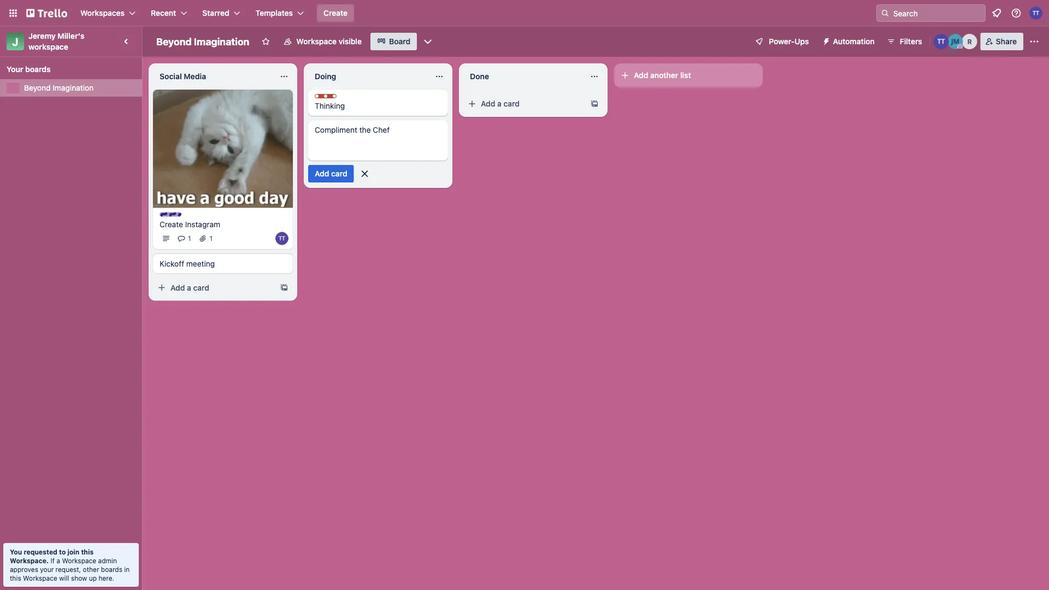 Task type: describe. For each thing, give the bounding box(es) containing it.
boards inside if a workspace admin approves your request, other boards in this workspace will show up here.
[[101, 566, 122, 573]]

doing
[[315, 72, 336, 81]]

in
[[124, 566, 130, 573]]

cancel image
[[359, 168, 370, 179]]

show
[[71, 575, 87, 582]]

your
[[40, 566, 54, 573]]

social
[[160, 72, 182, 81]]

show menu image
[[1029, 36, 1040, 47]]

admin
[[98, 557, 117, 565]]

terry turtle (terryturtle) image
[[1030, 7, 1043, 20]]

workspaces
[[80, 8, 125, 17]]

card inside button
[[331, 169, 347, 178]]

share button
[[981, 33, 1024, 50]]

thoughts
[[326, 95, 356, 102]]

0 vertical spatial terry turtle (terryturtle) image
[[934, 34, 949, 49]]

0 horizontal spatial beyond imagination
[[24, 83, 94, 92]]

workspace inside 'button'
[[297, 37, 337, 46]]

a for social media
[[187, 283, 191, 292]]

add inside "add card" button
[[315, 169, 329, 178]]

create from template… image for social media
[[280, 283, 289, 292]]

done
[[470, 72, 489, 81]]

rubyanndersson (rubyanndersson) image
[[962, 34, 978, 49]]

recent
[[151, 8, 176, 17]]

if a workspace admin approves your request, other boards in this workspace will show up here.
[[10, 557, 130, 582]]

2 1 from the left
[[210, 235, 213, 242]]

jeremy miller's workspace
[[28, 31, 87, 51]]

kickoff
[[160, 259, 184, 268]]

a for done
[[498, 99, 502, 108]]

you requested to join this workspace.
[[10, 548, 94, 565]]

share
[[996, 37, 1017, 46]]

workspace navigation collapse icon image
[[119, 34, 134, 49]]

add down done
[[481, 99, 496, 108]]

beyond imagination link
[[24, 83, 136, 93]]

create for create
[[324, 8, 348, 17]]

workspace visible
[[297, 37, 362, 46]]

will
[[59, 575, 69, 582]]

filters button
[[884, 33, 926, 50]]

sm image
[[818, 33, 833, 48]]

j
[[12, 35, 18, 48]]

starred
[[202, 8, 229, 17]]

another
[[651, 71, 679, 80]]

join
[[67, 548, 79, 556]]

open information menu image
[[1011, 8, 1022, 19]]

add a card button for done
[[464, 95, 586, 113]]

to
[[59, 548, 66, 556]]

add a card for done
[[481, 99, 520, 108]]

card for social media
[[193, 283, 209, 292]]

templates
[[256, 8, 293, 17]]

0 notifications image
[[991, 7, 1004, 20]]

social media
[[160, 72, 206, 81]]

Social Media text field
[[153, 68, 273, 85]]

approves
[[10, 566, 38, 573]]

search image
[[881, 9, 890, 17]]

your boards
[[7, 65, 51, 74]]

visible
[[339, 37, 362, 46]]

imagination inside board name text box
[[194, 36, 249, 47]]

color: bold red, title: "thoughts" element
[[315, 94, 356, 102]]

your
[[7, 65, 23, 74]]

Enter a title for this card… text field
[[308, 120, 448, 161]]

add card
[[315, 169, 347, 178]]

kickoff meeting
[[160, 259, 215, 268]]



Task type: vqa. For each thing, say whether or not it's contained in the screenshot.
rightmost Imagination
yes



Task type: locate. For each thing, give the bounding box(es) containing it.
r button
[[962, 34, 978, 49]]

1
[[188, 235, 191, 242], [210, 235, 213, 242]]

card down done text box
[[504, 99, 520, 108]]

power-ups button
[[747, 33, 816, 50]]

0 horizontal spatial a
[[57, 557, 60, 565]]

0 vertical spatial add a card
[[481, 99, 520, 108]]

create inside create button
[[324, 8, 348, 17]]

create instagram
[[160, 220, 220, 229]]

this right join
[[81, 548, 94, 556]]

workspace visible button
[[277, 33, 368, 50]]

imagination down your boards with 1 items element
[[53, 83, 94, 92]]

create
[[324, 8, 348, 17], [160, 220, 183, 229]]

card
[[504, 99, 520, 108], [331, 169, 347, 178], [193, 283, 209, 292]]

beyond imagination inside board name text box
[[156, 36, 249, 47]]

add
[[634, 71, 649, 80], [481, 99, 496, 108], [315, 169, 329, 178], [171, 283, 185, 292]]

1 horizontal spatial terry turtle (terryturtle) image
[[934, 34, 949, 49]]

star or unstar board image
[[262, 37, 270, 46]]

meeting
[[186, 259, 215, 268]]

Doing text field
[[308, 68, 429, 85]]

board link
[[371, 33, 417, 50]]

beyond imagination down starred
[[156, 36, 249, 47]]

1 vertical spatial beyond
[[24, 83, 51, 92]]

1 horizontal spatial boards
[[101, 566, 122, 573]]

0 horizontal spatial add a card
[[171, 283, 209, 292]]

a down done text box
[[498, 99, 502, 108]]

0 vertical spatial imagination
[[194, 36, 249, 47]]

1 vertical spatial a
[[187, 283, 191, 292]]

add inside add another list button
[[634, 71, 649, 80]]

1 horizontal spatial a
[[187, 283, 191, 292]]

workspace left visible
[[297, 37, 337, 46]]

1 horizontal spatial imagination
[[194, 36, 249, 47]]

filters
[[900, 37, 923, 46]]

primary element
[[0, 0, 1050, 26]]

1 horizontal spatial beyond
[[156, 36, 192, 47]]

1 vertical spatial card
[[331, 169, 347, 178]]

card left cancel image
[[331, 169, 347, 178]]

0 vertical spatial this
[[81, 548, 94, 556]]

back to home image
[[26, 4, 67, 22]]

1 horizontal spatial create
[[324, 8, 348, 17]]

create inside create instagram link
[[160, 220, 183, 229]]

2 vertical spatial a
[[57, 557, 60, 565]]

you
[[10, 548, 22, 556]]

this inside if a workspace admin approves your request, other boards in this workspace will show up here.
[[10, 575, 21, 582]]

beyond down recent dropdown button
[[156, 36, 192, 47]]

request,
[[56, 566, 81, 573]]

thinking
[[315, 101, 345, 110]]

0 vertical spatial beyond
[[156, 36, 192, 47]]

0 vertical spatial create from template… image
[[590, 99, 599, 108]]

boards right your
[[25, 65, 51, 74]]

1 1 from the left
[[188, 235, 191, 242]]

1 vertical spatial this
[[10, 575, 21, 582]]

0 horizontal spatial 1
[[188, 235, 191, 242]]

list
[[681, 71, 691, 80]]

Search field
[[890, 5, 986, 21]]

0 horizontal spatial create
[[160, 220, 183, 229]]

ups
[[795, 37, 809, 46]]

create for create instagram
[[160, 220, 183, 229]]

1 vertical spatial create from template… image
[[280, 283, 289, 292]]

1 horizontal spatial 1
[[210, 235, 213, 242]]

add another list button
[[614, 63, 763, 87]]

0 vertical spatial add a card button
[[464, 95, 586, 113]]

thoughts thinking
[[315, 95, 356, 110]]

add left another
[[634, 71, 649, 80]]

1 vertical spatial terry turtle (terryturtle) image
[[276, 232, 289, 245]]

miller's
[[58, 31, 85, 40]]

jeremy miller (jeremymiller198) image
[[948, 34, 964, 49]]

imagination down starred dropdown button
[[194, 36, 249, 47]]

1 vertical spatial add a card
[[171, 283, 209, 292]]

beyond imagination
[[156, 36, 249, 47], [24, 83, 94, 92]]

r
[[968, 38, 972, 45]]

2 horizontal spatial card
[[504, 99, 520, 108]]

add a card button down done text box
[[464, 95, 586, 113]]

here.
[[99, 575, 114, 582]]

beyond imagination down your boards with 1 items element
[[24, 83, 94, 92]]

1 down create instagram
[[188, 235, 191, 242]]

2 horizontal spatial a
[[498, 99, 502, 108]]

0 horizontal spatial beyond
[[24, 83, 51, 92]]

beyond
[[156, 36, 192, 47], [24, 83, 51, 92]]

2 vertical spatial card
[[193, 283, 209, 292]]

1 vertical spatial imagination
[[53, 83, 94, 92]]

0 vertical spatial workspace
[[297, 37, 337, 46]]

power-ups
[[769, 37, 809, 46]]

your boards with 1 items element
[[7, 63, 130, 76]]

0 vertical spatial beyond imagination
[[156, 36, 249, 47]]

2 horizontal spatial workspace
[[297, 37, 337, 46]]

add a card
[[481, 99, 520, 108], [171, 283, 209, 292]]

board
[[389, 37, 411, 46]]

add a card down kickoff meeting
[[171, 283, 209, 292]]

instagram
[[185, 220, 220, 229]]

0 vertical spatial a
[[498, 99, 502, 108]]

workspace
[[28, 42, 68, 51]]

0 vertical spatial boards
[[25, 65, 51, 74]]

workspace down join
[[62, 557, 96, 565]]

add left cancel image
[[315, 169, 329, 178]]

this inside you requested to join this workspace.
[[81, 548, 94, 556]]

0 horizontal spatial create from template… image
[[280, 283, 289, 292]]

1 horizontal spatial add a card
[[481, 99, 520, 108]]

1 horizontal spatial workspace
[[62, 557, 96, 565]]

this down the approves
[[10, 575, 21, 582]]

beyond down your boards
[[24, 83, 51, 92]]

create from template… image for done
[[590, 99, 599, 108]]

workspace.
[[10, 557, 49, 565]]

kickoff meeting link
[[160, 258, 286, 269]]

up
[[89, 575, 97, 582]]

1 vertical spatial workspace
[[62, 557, 96, 565]]

1 horizontal spatial beyond imagination
[[156, 36, 249, 47]]

requested
[[24, 548, 57, 556]]

Board name text field
[[151, 33, 255, 50]]

0 horizontal spatial boards
[[25, 65, 51, 74]]

this
[[81, 548, 94, 556], [10, 575, 21, 582]]

Done text field
[[464, 68, 584, 85]]

recent button
[[144, 4, 194, 22]]

imagination
[[194, 36, 249, 47], [53, 83, 94, 92]]

create from template… image
[[590, 99, 599, 108], [280, 283, 289, 292]]

0 vertical spatial card
[[504, 99, 520, 108]]

if
[[51, 557, 55, 565]]

1 horizontal spatial add a card button
[[464, 95, 586, 113]]

workspace down "your"
[[23, 575, 57, 582]]

1 horizontal spatial card
[[331, 169, 347, 178]]

add down the kickoff
[[171, 283, 185, 292]]

1 vertical spatial add a card button
[[153, 279, 276, 297]]

a
[[498, 99, 502, 108], [187, 283, 191, 292], [57, 557, 60, 565]]

1 down instagram
[[210, 235, 213, 242]]

0 horizontal spatial add a card button
[[153, 279, 276, 297]]

add card button
[[308, 165, 354, 183]]

workspaces button
[[74, 4, 142, 22]]

0 horizontal spatial card
[[193, 283, 209, 292]]

card for done
[[504, 99, 520, 108]]

create instagram link
[[160, 219, 286, 230]]

add a card button
[[464, 95, 586, 113], [153, 279, 276, 297]]

add a card button for social media
[[153, 279, 276, 297]]

a inside if a workspace admin approves your request, other boards in this workspace will show up here.
[[57, 557, 60, 565]]

thinking link
[[315, 101, 442, 112]]

create button
[[317, 4, 354, 22]]

this member is an admin of this board. image
[[958, 44, 963, 49]]

beyond inside board name text box
[[156, 36, 192, 47]]

templates button
[[249, 4, 311, 22]]

0 horizontal spatial this
[[10, 575, 21, 582]]

1 horizontal spatial this
[[81, 548, 94, 556]]

card down meeting
[[193, 283, 209, 292]]

1 vertical spatial beyond imagination
[[24, 83, 94, 92]]

0 horizontal spatial imagination
[[53, 83, 94, 92]]

a down kickoff meeting
[[187, 283, 191, 292]]

1 vertical spatial boards
[[101, 566, 122, 573]]

starred button
[[196, 4, 247, 22]]

power-
[[769, 37, 795, 46]]

create down color: purple, title: none image
[[160, 220, 183, 229]]

customize views image
[[423, 36, 434, 47]]

workspace
[[297, 37, 337, 46], [62, 557, 96, 565], [23, 575, 57, 582]]

add a card button down "kickoff meeting" link at the left top of the page
[[153, 279, 276, 297]]

automation button
[[818, 33, 882, 50]]

a right if
[[57, 557, 60, 565]]

automation
[[833, 37, 875, 46]]

terry turtle (terryturtle) image
[[934, 34, 949, 49], [276, 232, 289, 245]]

media
[[184, 72, 206, 81]]

0 horizontal spatial workspace
[[23, 575, 57, 582]]

boards down the admin
[[101, 566, 122, 573]]

add a card for social media
[[171, 283, 209, 292]]

0 horizontal spatial terry turtle (terryturtle) image
[[276, 232, 289, 245]]

add another list
[[634, 71, 691, 80]]

0 vertical spatial create
[[324, 8, 348, 17]]

1 horizontal spatial create from template… image
[[590, 99, 599, 108]]

jeremy
[[28, 31, 56, 40]]

color: purple, title: none image
[[160, 212, 181, 217]]

create up workspace visible
[[324, 8, 348, 17]]

add a card down done
[[481, 99, 520, 108]]

2 vertical spatial workspace
[[23, 575, 57, 582]]

boards
[[25, 65, 51, 74], [101, 566, 122, 573]]

1 vertical spatial create
[[160, 220, 183, 229]]

other
[[83, 566, 99, 573]]



